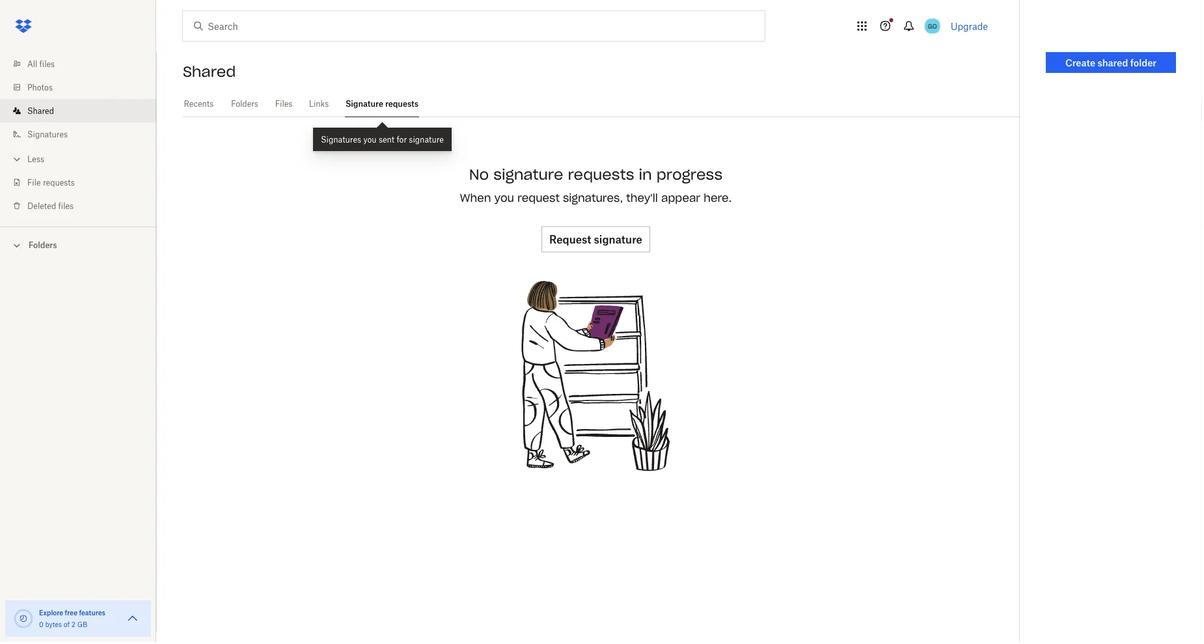 Task type: locate. For each thing, give the bounding box(es) containing it.
files for deleted files
[[58, 201, 74, 211]]

1 vertical spatial you
[[495, 191, 515, 205]]

signatures for signatures you sent for signature
[[321, 134, 362, 144]]

1 vertical spatial signature
[[494, 165, 564, 183]]

0 horizontal spatial signature
[[409, 134, 444, 144]]

0 horizontal spatial signatures
[[27, 129, 68, 139]]

0 horizontal spatial folders
[[29, 240, 57, 250]]

0 vertical spatial files
[[39, 59, 55, 69]]

go
[[929, 22, 938, 30]]

explore free features 0 bytes of 2 gb
[[39, 609, 105, 629]]

you right 'when'
[[495, 191, 515, 205]]

request
[[518, 191, 560, 205]]

shared inside shared link
[[27, 106, 54, 116]]

1 horizontal spatial signatures
[[321, 134, 362, 144]]

files
[[39, 59, 55, 69], [58, 201, 74, 211]]

signature right for on the left
[[409, 134, 444, 144]]

when you request signatures, they'll appear here.
[[460, 191, 732, 205]]

shared list item
[[0, 99, 156, 122]]

2 horizontal spatial signature
[[594, 233, 643, 246]]

2 vertical spatial signature
[[594, 233, 643, 246]]

signature down when you request signatures, they'll appear here.
[[594, 233, 643, 246]]

0 vertical spatial shared
[[183, 63, 236, 81]]

requests
[[385, 99, 419, 109], [568, 165, 635, 183], [43, 177, 75, 187]]

folders link
[[230, 91, 259, 115]]

requests for file requests
[[43, 177, 75, 187]]

shared
[[183, 63, 236, 81], [27, 106, 54, 116]]

2 horizontal spatial requests
[[568, 165, 635, 183]]

shared
[[1098, 57, 1129, 68]]

signature up request
[[494, 165, 564, 183]]

photos link
[[10, 76, 156, 99]]

requests right file
[[43, 177, 75, 187]]

tab list
[[183, 91, 1020, 117]]

upgrade
[[951, 21, 989, 32]]

signature
[[409, 134, 444, 144], [494, 165, 564, 183], [594, 233, 643, 246]]

requests inside "link"
[[43, 177, 75, 187]]

signature inside button
[[594, 233, 643, 246]]

tab list containing recents
[[183, 91, 1020, 117]]

all files link
[[10, 52, 156, 76]]

links
[[309, 99, 329, 109]]

0 vertical spatial signature
[[409, 134, 444, 144]]

0 vertical spatial you
[[364, 134, 377, 144]]

explore
[[39, 609, 63, 617]]

requests up when you request signatures, they'll appear here.
[[568, 165, 635, 183]]

quota usage element
[[13, 608, 34, 629]]

less
[[27, 154, 44, 164]]

appear
[[662, 191, 701, 205]]

shared down 'photos'
[[27, 106, 54, 116]]

0 horizontal spatial files
[[39, 59, 55, 69]]

request signature button
[[542, 226, 651, 252]]

signatures
[[27, 129, 68, 139], [321, 134, 362, 144]]

signature
[[346, 99, 384, 109]]

folders left the files
[[231, 99, 258, 109]]

you left sent
[[364, 134, 377, 144]]

1 horizontal spatial requests
[[385, 99, 419, 109]]

0 horizontal spatial shared
[[27, 106, 54, 116]]

recents
[[184, 99, 214, 109]]

all
[[27, 59, 37, 69]]

1 vertical spatial folders
[[29, 240, 57, 250]]

folders
[[231, 99, 258, 109], [29, 240, 57, 250]]

bytes
[[45, 620, 62, 629]]

signatures for signatures
[[27, 129, 68, 139]]

files right all
[[39, 59, 55, 69]]

1 horizontal spatial files
[[58, 201, 74, 211]]

1 vertical spatial files
[[58, 201, 74, 211]]

shared up recents link on the top of page
[[183, 63, 236, 81]]

features
[[79, 609, 105, 617]]

0 vertical spatial folders
[[231, 99, 258, 109]]

1 horizontal spatial signature
[[494, 165, 564, 183]]

signatures down links
[[321, 134, 362, 144]]

links link
[[309, 91, 330, 115]]

of
[[64, 620, 70, 629]]

you for request
[[495, 191, 515, 205]]

1 vertical spatial shared
[[27, 106, 54, 116]]

files right deleted
[[58, 201, 74, 211]]

file requests
[[27, 177, 75, 187]]

requests up for on the left
[[385, 99, 419, 109]]

signatures up less
[[27, 129, 68, 139]]

dropbox image
[[10, 13, 36, 39]]

0 horizontal spatial requests
[[43, 177, 75, 187]]

here.
[[704, 191, 732, 205]]

folders down deleted
[[29, 240, 57, 250]]

free
[[65, 609, 78, 617]]

1 horizontal spatial you
[[495, 191, 515, 205]]

files
[[275, 99, 293, 109]]

list
[[0, 44, 156, 227]]

all files
[[27, 59, 55, 69]]

less image
[[10, 153, 23, 166]]

0 horizontal spatial you
[[364, 134, 377, 144]]

deleted
[[27, 201, 56, 211]]

you
[[364, 134, 377, 144], [495, 191, 515, 205]]



Task type: describe. For each thing, give the bounding box(es) containing it.
deleted files
[[27, 201, 74, 211]]

0
[[39, 620, 43, 629]]

signature requests link
[[345, 91, 419, 115]]

folders button
[[0, 235, 156, 254]]

sent
[[379, 134, 395, 144]]

file
[[27, 177, 41, 187]]

they'll
[[627, 191, 658, 205]]

list containing all files
[[0, 44, 156, 227]]

go button
[[923, 16, 944, 36]]

no
[[469, 165, 489, 183]]

files link
[[275, 91, 293, 115]]

signatures link
[[10, 122, 156, 146]]

file requests link
[[10, 171, 156, 194]]

files for all files
[[39, 59, 55, 69]]

Search in folder "Dropbox" text field
[[208, 19, 739, 33]]

signature for request signature
[[594, 233, 643, 246]]

progress
[[657, 165, 723, 183]]

shared link
[[10, 99, 156, 122]]

2
[[71, 620, 76, 629]]

requests for signature requests
[[385, 99, 419, 109]]

when
[[460, 191, 491, 205]]

signature requests
[[346, 99, 419, 109]]

create shared folder button
[[1047, 52, 1177, 73]]

create
[[1066, 57, 1096, 68]]

signatures,
[[563, 191, 623, 205]]

1 horizontal spatial shared
[[183, 63, 236, 81]]

folders inside button
[[29, 240, 57, 250]]

deleted files link
[[10, 194, 156, 218]]

signatures you sent for signature
[[321, 134, 444, 144]]

request signature
[[550, 233, 643, 246]]

photos
[[27, 82, 53, 92]]

request
[[550, 233, 592, 246]]

in
[[639, 165, 652, 183]]

upgrade link
[[951, 21, 989, 32]]

signature for no signature requests in progress
[[494, 165, 564, 183]]

illustration of an empty shelf image
[[499, 278, 694, 474]]

no signature requests in progress
[[469, 165, 723, 183]]

you for sent
[[364, 134, 377, 144]]

folder
[[1131, 57, 1157, 68]]

1 horizontal spatial folders
[[231, 99, 258, 109]]

create shared folder
[[1066, 57, 1157, 68]]

gb
[[77, 620, 87, 629]]

recents link
[[183, 91, 215, 115]]

for
[[397, 134, 407, 144]]



Task type: vqa. For each thing, say whether or not it's contained in the screenshot.
the dropbox logo
no



